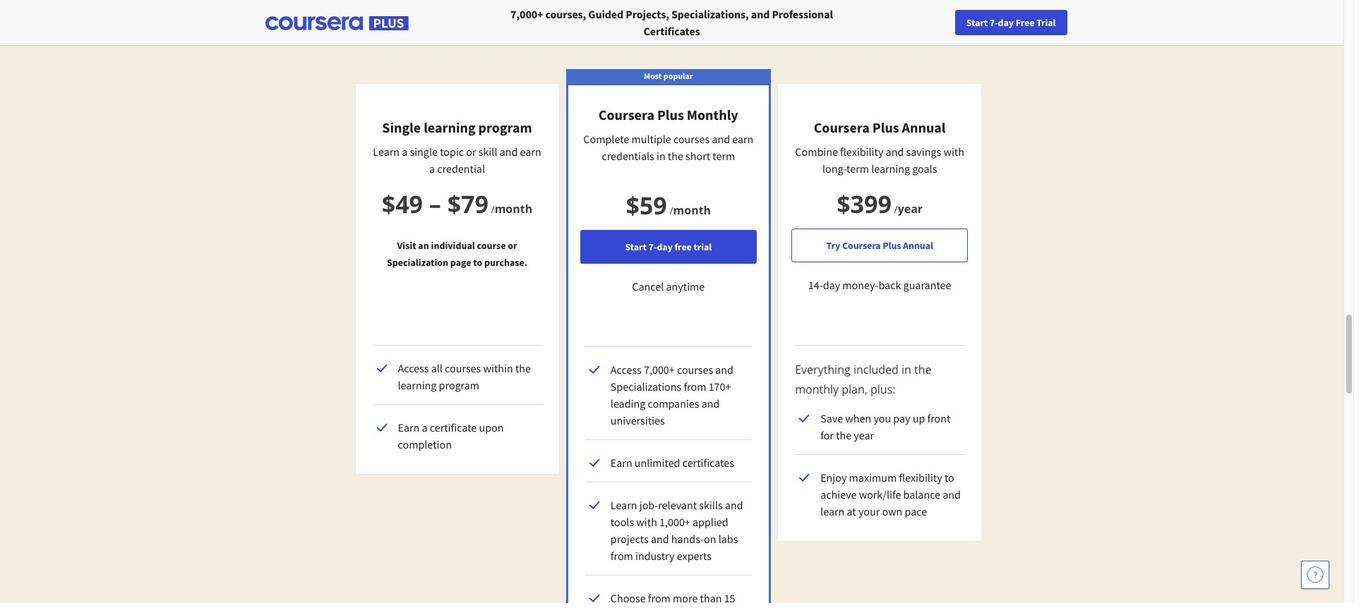 Task type: vqa. For each thing, say whether or not it's contained in the screenshot.
top English
no



Task type: locate. For each thing, give the bounding box(es) containing it.
1 horizontal spatial /
[[670, 204, 673, 217]]

1 vertical spatial 7-
[[648, 241, 657, 253]]

month
[[495, 201, 532, 217], [673, 203, 711, 218]]

/ right $79
[[491, 203, 495, 216]]

or
[[466, 145, 476, 159], [508, 239, 517, 252]]

program down all
[[439, 378, 479, 393]]

pay
[[893, 412, 910, 426]]

to down front
[[945, 471, 954, 485]]

term inside combine flexibility and savings with long-term learning goals
[[846, 162, 869, 176]]

with right the savings
[[943, 145, 964, 159]]

month up course
[[495, 201, 532, 217]]

0 vertical spatial learn
[[373, 145, 400, 159]]

learn down the single
[[373, 145, 400, 159]]

7,000+
[[510, 7, 543, 21], [644, 363, 675, 377]]

the left short
[[668, 149, 683, 163]]

0 horizontal spatial /
[[491, 203, 495, 216]]

flexibility
[[840, 145, 883, 159], [899, 471, 942, 485]]

most
[[644, 71, 662, 81]]

earn down "monthly"
[[732, 132, 754, 146]]

earn
[[398, 421, 420, 435], [611, 456, 632, 470]]

$49
[[382, 188, 423, 220]]

1 vertical spatial annual
[[903, 239, 933, 252]]

$399 / year
[[837, 188, 923, 220]]

term up $399
[[846, 162, 869, 176]]

own
[[882, 505, 903, 519]]

0 horizontal spatial earn
[[398, 421, 420, 435]]

with inside learn job-relevant skills and tools with 1,000+ applied projects and hands-on labs from industry experts
[[636, 515, 657, 529]]

day
[[998, 16, 1014, 29], [657, 241, 673, 253], [823, 278, 840, 292]]

year down when
[[854, 429, 874, 443]]

or up purchase.
[[508, 239, 517, 252]]

and down coursera plus annual
[[886, 145, 904, 159]]

coursera right try
[[842, 239, 881, 252]]

and up "170+"
[[715, 363, 734, 377]]

annual up the savings
[[902, 119, 946, 136]]

earn unlimited certificates
[[611, 456, 734, 470]]

0 vertical spatial 7,000+
[[510, 7, 543, 21]]

1 vertical spatial to
[[945, 471, 954, 485]]

0 vertical spatial earn
[[398, 421, 420, 435]]

access inside 'access 7,000+ courses and specializations from 170+ leading companies and universities'
[[611, 363, 642, 377]]

/ inside $399 / year
[[894, 203, 898, 216]]

1 horizontal spatial flexibility
[[899, 471, 942, 485]]

year
[[898, 201, 923, 217], [854, 429, 874, 443]]

and inside 7,000+ courses, guided projects, specializations, and professional certificates
[[751, 7, 770, 21]]

2 vertical spatial a
[[422, 421, 428, 435]]

pace
[[905, 505, 927, 519]]

earn left unlimited
[[611, 456, 632, 470]]

or inside visit an individual course or specialization page to purchase.
[[508, 239, 517, 252]]

0 horizontal spatial your
[[858, 505, 880, 519]]

0 horizontal spatial earn
[[520, 145, 541, 159]]

7- left find in the right of the page
[[990, 16, 998, 29]]

$79
[[447, 188, 488, 220]]

1 horizontal spatial 7,000+
[[644, 363, 675, 377]]

to
[[473, 256, 482, 269], [945, 471, 954, 485]]

7- left the free
[[648, 241, 657, 253]]

1 vertical spatial in
[[902, 362, 911, 378]]

0 vertical spatial day
[[998, 16, 1014, 29]]

None search field
[[194, 9, 533, 37]]

all
[[431, 361, 443, 376]]

2 vertical spatial learning
[[398, 378, 437, 393]]

with inside combine flexibility and savings with long-term learning goals
[[943, 145, 964, 159]]

0 horizontal spatial term
[[713, 149, 735, 163]]

everything
[[795, 362, 851, 378]]

and down "monthly"
[[712, 132, 730, 146]]

balance
[[903, 488, 940, 502]]

learning up topic
[[424, 119, 476, 136]]

earn for $49
[[398, 421, 420, 435]]

access all courses within the learning program
[[398, 361, 531, 393]]

0 vertical spatial from
[[684, 380, 706, 394]]

plus
[[657, 106, 684, 124], [872, 119, 899, 136], [883, 239, 901, 252]]

everything included in the monthly plan, plus:
[[795, 362, 932, 397]]

1 horizontal spatial earn
[[732, 132, 754, 146]]

learn for learn a single topic or skill and earn a credential
[[373, 145, 400, 159]]

most popular
[[644, 71, 693, 81]]

0 horizontal spatial start
[[625, 241, 647, 253]]

access up specializations
[[611, 363, 642, 377]]

1 vertical spatial or
[[508, 239, 517, 252]]

to right page
[[473, 256, 482, 269]]

credential
[[437, 162, 485, 176]]

term right short
[[713, 149, 735, 163]]

and left the professional on the right top
[[751, 7, 770, 21]]

earn right skill
[[520, 145, 541, 159]]

0 horizontal spatial with
[[636, 515, 657, 529]]

0 vertical spatial 7-
[[990, 16, 998, 29]]

0 vertical spatial with
[[943, 145, 964, 159]]

course
[[477, 239, 506, 252]]

start
[[966, 16, 988, 29], [625, 241, 647, 253]]

day for free
[[998, 16, 1014, 29]]

a inside earn a certificate upon completion
[[422, 421, 428, 435]]

earn inside "complete multiple courses and earn credentials in the short term"
[[732, 132, 754, 146]]

in down multiple
[[657, 149, 666, 163]]

1 vertical spatial program
[[439, 378, 479, 393]]

/ right $59
[[670, 204, 673, 217]]

plus for monthly
[[657, 106, 684, 124]]

single
[[410, 145, 438, 159]]

term inside "complete multiple courses and earn credentials in the short term"
[[713, 149, 735, 163]]

start 7-day free trial button
[[955, 10, 1067, 35]]

1 horizontal spatial your
[[1022, 16, 1040, 29]]

a
[[402, 145, 408, 159], [429, 162, 435, 176], [422, 421, 428, 435]]

with down job-
[[636, 515, 657, 529]]

companies
[[648, 397, 699, 411]]

0 vertical spatial a
[[402, 145, 408, 159]]

1 vertical spatial start
[[625, 241, 647, 253]]

flexibility inside enjoy maximum flexibility to achieve work/life balance and learn at your own pace
[[899, 471, 942, 485]]

a for certificate
[[422, 421, 428, 435]]

1 horizontal spatial learn
[[611, 498, 637, 513]]

try coursera plus annual
[[826, 239, 933, 252]]

try
[[826, 239, 840, 252]]

access left all
[[398, 361, 429, 376]]

1 horizontal spatial access
[[611, 363, 642, 377]]

1,000+
[[659, 515, 690, 529]]

from inside learn job-relevant skills and tools with 1,000+ applied projects and hands-on labs from industry experts
[[611, 549, 633, 563]]

monthly
[[795, 382, 839, 397]]

and right balance
[[943, 488, 961, 502]]

from left "170+"
[[684, 380, 706, 394]]

find your new career
[[1002, 16, 1090, 29]]

cancel
[[632, 280, 664, 294]]

at
[[847, 505, 856, 519]]

1 horizontal spatial a
[[422, 421, 428, 435]]

/ right $399
[[894, 203, 898, 216]]

0 horizontal spatial 7,000+
[[510, 7, 543, 21]]

courses
[[673, 132, 710, 146], [445, 361, 481, 376], [677, 363, 713, 377]]

/ inside $59 / month
[[670, 204, 673, 217]]

1 vertical spatial from
[[611, 549, 633, 563]]

1 horizontal spatial or
[[508, 239, 517, 252]]

the right included
[[914, 362, 932, 378]]

and right skill
[[500, 145, 518, 159]]

courses inside access all courses within the learning program
[[445, 361, 481, 376]]

and down "170+"
[[702, 397, 720, 411]]

flexibility inside combine flexibility and savings with long-term learning goals
[[840, 145, 883, 159]]

the inside "complete multiple courses and earn credentials in the short term"
[[668, 149, 683, 163]]

access for access 7,000+ courses and specializations from 170+ leading companies and universities
[[611, 363, 642, 377]]

start 7-day free trial button
[[580, 230, 757, 264]]

learn inside 'learn a single topic or skill and earn a credential'
[[373, 145, 400, 159]]

learn job-relevant skills and tools with 1,000+ applied projects and hands-on labs from industry experts
[[611, 498, 743, 563]]

2 horizontal spatial a
[[429, 162, 435, 176]]

flexibility down coursera plus annual
[[840, 145, 883, 159]]

courses inside 'access 7,000+ courses and specializations from 170+ leading companies and universities'
[[677, 363, 713, 377]]

in inside "complete multiple courses and earn credentials in the short term"
[[657, 149, 666, 163]]

1 vertical spatial learning
[[871, 162, 910, 176]]

from down projects at the bottom of the page
[[611, 549, 633, 563]]

new
[[1042, 16, 1061, 29]]

0 horizontal spatial or
[[466, 145, 476, 159]]

learning left goals
[[871, 162, 910, 176]]

hands-
[[671, 532, 704, 546]]

access for access all courses within the learning program
[[398, 361, 429, 376]]

coursera up complete
[[599, 106, 654, 124]]

0 vertical spatial start
[[966, 16, 988, 29]]

0 horizontal spatial 7-
[[648, 241, 657, 253]]

and inside "complete multiple courses and earn credentials in the short term"
[[712, 132, 730, 146]]

coursera up combine
[[814, 119, 870, 136]]

access
[[398, 361, 429, 376], [611, 363, 642, 377]]

skill
[[478, 145, 497, 159]]

0 vertical spatial to
[[473, 256, 482, 269]]

industry
[[635, 549, 675, 563]]

or inside 'learn a single topic or skill and earn a credential'
[[466, 145, 476, 159]]

courses up short
[[673, 132, 710, 146]]

1 horizontal spatial 7-
[[990, 16, 998, 29]]

1 horizontal spatial month
[[673, 203, 711, 218]]

month up the free
[[673, 203, 711, 218]]

1 vertical spatial day
[[657, 241, 673, 253]]

plus up multiple
[[657, 106, 684, 124]]

2 horizontal spatial /
[[894, 203, 898, 216]]

start inside start 7-day free trial button
[[625, 241, 647, 253]]

year down goals
[[898, 201, 923, 217]]

combine flexibility and savings with long-term learning goals
[[795, 145, 964, 176]]

1 vertical spatial with
[[636, 515, 657, 529]]

courses inside "complete multiple courses and earn credentials in the short term"
[[673, 132, 710, 146]]

0 horizontal spatial flexibility
[[840, 145, 883, 159]]

long-
[[822, 162, 846, 176]]

in right included
[[902, 362, 911, 378]]

0 horizontal spatial from
[[611, 549, 633, 563]]

plus for annual
[[872, 119, 899, 136]]

0 horizontal spatial year
[[854, 429, 874, 443]]

learning down all
[[398, 378, 437, 393]]

1 vertical spatial year
[[854, 429, 874, 443]]

1 vertical spatial earn
[[611, 456, 632, 470]]

0 vertical spatial in
[[657, 149, 666, 163]]

coursera for coursera plus monthly
[[599, 106, 654, 124]]

0 vertical spatial annual
[[902, 119, 946, 136]]

0 vertical spatial your
[[1022, 16, 1040, 29]]

universities
[[611, 414, 665, 428]]

month inside $49 – $79 / month
[[495, 201, 532, 217]]

start for start 7-day free trial
[[625, 241, 647, 253]]

topic
[[440, 145, 464, 159]]

annual
[[902, 119, 946, 136], [903, 239, 933, 252]]

your
[[1022, 16, 1040, 29], [858, 505, 880, 519]]

1 horizontal spatial from
[[684, 380, 706, 394]]

earn up completion at the bottom left
[[398, 421, 420, 435]]

save
[[820, 412, 843, 426]]

0 horizontal spatial a
[[402, 145, 408, 159]]

included
[[853, 362, 899, 378]]

the right within
[[515, 361, 531, 376]]

0 horizontal spatial to
[[473, 256, 482, 269]]

1 vertical spatial your
[[858, 505, 880, 519]]

start inside start 7-day free trial button
[[966, 16, 988, 29]]

a left single
[[402, 145, 408, 159]]

0 vertical spatial flexibility
[[840, 145, 883, 159]]

courses up "170+"
[[677, 363, 713, 377]]

0 horizontal spatial in
[[657, 149, 666, 163]]

1 horizontal spatial earn
[[611, 456, 632, 470]]

guided
[[588, 7, 623, 21]]

/ for $399
[[894, 203, 898, 216]]

0 vertical spatial or
[[466, 145, 476, 159]]

1 vertical spatial learn
[[611, 498, 637, 513]]

1 vertical spatial flexibility
[[899, 471, 942, 485]]

start up "cancel" on the top
[[625, 241, 647, 253]]

program up skill
[[478, 119, 532, 136]]

/ for $59
[[670, 204, 673, 217]]

courses right all
[[445, 361, 481, 376]]

plus up combine flexibility and savings with long-term learning goals
[[872, 119, 899, 136]]

coursera plus annual
[[814, 119, 946, 136]]

courses,
[[545, 7, 586, 21]]

start left find in the right of the page
[[966, 16, 988, 29]]

7,000+ left courses,
[[510, 7, 543, 21]]

a up completion at the bottom left
[[422, 421, 428, 435]]

or for course
[[508, 239, 517, 252]]

annual inside button
[[903, 239, 933, 252]]

0 vertical spatial program
[[478, 119, 532, 136]]

1 horizontal spatial to
[[945, 471, 954, 485]]

in inside everything included in the monthly plan, plus:
[[902, 362, 911, 378]]

1 vertical spatial 7,000+
[[644, 363, 675, 377]]

the right for
[[836, 429, 852, 443]]

1 horizontal spatial term
[[846, 162, 869, 176]]

earn inside 'learn a single topic or skill and earn a credential'
[[520, 145, 541, 159]]

0 horizontal spatial month
[[495, 201, 532, 217]]

plus:
[[870, 382, 896, 397]]

specialization
[[387, 256, 448, 269]]

7,000+ up specializations
[[644, 363, 675, 377]]

a down single
[[429, 162, 435, 176]]

earn
[[732, 132, 754, 146], [520, 145, 541, 159]]

7- for free
[[648, 241, 657, 253]]

1 horizontal spatial year
[[898, 201, 923, 217]]

savings
[[906, 145, 941, 159]]

access inside access all courses within the learning program
[[398, 361, 429, 376]]

learn up tools
[[611, 498, 637, 513]]

1 horizontal spatial in
[[902, 362, 911, 378]]

flexibility up balance
[[899, 471, 942, 485]]

enjoy maximum flexibility to achieve work/life balance and learn at your own pace
[[820, 471, 961, 519]]

learn inside learn job-relevant skills and tools with 1,000+ applied projects and hands-on labs from industry experts
[[611, 498, 637, 513]]

0 horizontal spatial access
[[398, 361, 429, 376]]

1 horizontal spatial day
[[823, 278, 840, 292]]

single learning program
[[382, 119, 532, 136]]

0 horizontal spatial learn
[[373, 145, 400, 159]]

or for topic
[[466, 145, 476, 159]]

annual up "guarantee"
[[903, 239, 933, 252]]

skills
[[699, 498, 723, 513]]

1 horizontal spatial start
[[966, 16, 988, 29]]

or left skill
[[466, 145, 476, 159]]

0 vertical spatial year
[[898, 201, 923, 217]]

0 horizontal spatial day
[[657, 241, 673, 253]]

free
[[675, 241, 692, 253]]

1 horizontal spatial with
[[943, 145, 964, 159]]

earn inside earn a certificate upon completion
[[398, 421, 420, 435]]

plus up back
[[883, 239, 901, 252]]

2 horizontal spatial day
[[998, 16, 1014, 29]]

term
[[713, 149, 735, 163], [846, 162, 869, 176]]



Task type: describe. For each thing, give the bounding box(es) containing it.
$49 – $79 / month
[[382, 188, 532, 220]]

trial
[[1036, 16, 1056, 29]]

back
[[879, 278, 901, 292]]

up
[[913, 412, 925, 426]]

7,000+ courses, guided projects, specializations, and professional certificates
[[510, 7, 833, 38]]

maximum
[[849, 471, 897, 485]]

14-day money-back guarantee
[[808, 278, 951, 292]]

monthly
[[687, 106, 738, 124]]

achieve
[[820, 488, 857, 502]]

enjoy
[[820, 471, 847, 485]]

and up industry
[[651, 532, 669, 546]]

certificate
[[430, 421, 477, 435]]

guarantee
[[903, 278, 951, 292]]

on
[[704, 532, 716, 546]]

page
[[450, 256, 471, 269]]

front
[[927, 412, 951, 426]]

complete
[[583, 132, 629, 146]]

relevant
[[658, 498, 697, 513]]

labs
[[718, 532, 738, 546]]

and inside enjoy maximum flexibility to achieve work/life balance and learn at your own pace
[[943, 488, 961, 502]]

coursera inside button
[[842, 239, 881, 252]]

career
[[1063, 16, 1090, 29]]

an
[[418, 239, 429, 252]]

for
[[820, 429, 834, 443]]

specializations
[[611, 380, 681, 394]]

find your new career link
[[994, 14, 1097, 32]]

program inside access all courses within the learning program
[[439, 378, 479, 393]]

anytime
[[666, 280, 705, 294]]

7- for free
[[990, 16, 998, 29]]

/ inside $49 – $79 / month
[[491, 203, 495, 216]]

and right skills
[[725, 498, 743, 513]]

visit an individual course or specialization page to purchase.
[[387, 239, 527, 269]]

2 vertical spatial day
[[823, 278, 840, 292]]

cancel anytime
[[632, 280, 705, 294]]

start for start 7-day free trial
[[966, 16, 988, 29]]

to inside visit an individual course or specialization page to purchase.
[[473, 256, 482, 269]]

applied
[[693, 515, 728, 529]]

month inside $59 / month
[[673, 203, 711, 218]]

completion
[[398, 438, 452, 452]]

day for free
[[657, 241, 673, 253]]

multiple
[[631, 132, 671, 146]]

courses for multiple
[[673, 132, 710, 146]]

year inside $399 / year
[[898, 201, 923, 217]]

earn a certificate upon completion
[[398, 421, 504, 452]]

projects
[[611, 532, 649, 546]]

purchase.
[[484, 256, 527, 269]]

learn
[[820, 505, 845, 519]]

learn a single topic or skill and earn a credential
[[373, 145, 541, 176]]

–
[[429, 188, 441, 220]]

when
[[845, 412, 871, 426]]

single
[[382, 119, 421, 136]]

from inside 'access 7,000+ courses and specializations from 170+ leading companies and universities'
[[684, 380, 706, 394]]

leading
[[611, 397, 646, 411]]

the inside access all courses within the learning program
[[515, 361, 531, 376]]

your inside enjoy maximum flexibility to achieve work/life balance and learn at your own pace
[[858, 505, 880, 519]]

certificates
[[682, 456, 734, 470]]

plus inside try coursera plus annual button
[[883, 239, 901, 252]]

to inside enjoy maximum flexibility to achieve work/life balance and learn at your own pace
[[945, 471, 954, 485]]

1 vertical spatial a
[[429, 162, 435, 176]]

0 vertical spatial learning
[[424, 119, 476, 136]]

work/life
[[859, 488, 901, 502]]

professional
[[772, 7, 833, 21]]

experts
[[677, 549, 712, 563]]

plan,
[[842, 382, 867, 397]]

learning inside access all courses within the learning program
[[398, 378, 437, 393]]

year inside save  when you pay up front for the year
[[854, 429, 874, 443]]

start 7-day free trial
[[625, 241, 712, 253]]

14-
[[808, 278, 823, 292]]

within
[[483, 361, 513, 376]]

earn for $59
[[611, 456, 632, 470]]

specializations,
[[671, 7, 749, 21]]

$399
[[837, 188, 892, 220]]

job-
[[639, 498, 658, 513]]

complete multiple courses and earn credentials in the short term
[[583, 132, 754, 163]]

short
[[686, 149, 710, 163]]

start 7-day free trial
[[966, 16, 1056, 29]]

individual
[[431, 239, 475, 252]]

the inside save  when you pay up front for the year
[[836, 429, 852, 443]]

learning inside combine flexibility and savings with long-term learning goals
[[871, 162, 910, 176]]

7,000+ inside 7,000+ courses, guided projects, specializations, and professional certificates
[[510, 7, 543, 21]]

and inside combine flexibility and savings with long-term learning goals
[[886, 145, 904, 159]]

courses for 7,000+
[[677, 363, 713, 377]]

help center image
[[1307, 567, 1324, 584]]

coursera plus monthly
[[599, 106, 738, 124]]

find
[[1002, 16, 1020, 29]]

projects,
[[626, 7, 669, 21]]

trial
[[694, 241, 712, 253]]

try coursera plus annual button
[[792, 229, 968, 263]]

learn for learn job-relevant skills and tools with 1,000+ applied projects and hands-on labs from industry experts
[[611, 498, 637, 513]]

you
[[874, 412, 891, 426]]

courses for all
[[445, 361, 481, 376]]

a for single
[[402, 145, 408, 159]]

coursera for coursera plus annual
[[814, 119, 870, 136]]

the inside everything included in the monthly plan, plus:
[[914, 362, 932, 378]]

tools
[[611, 515, 634, 529]]

credentials
[[602, 149, 654, 163]]

$59
[[626, 189, 667, 222]]

money-
[[842, 278, 879, 292]]

$59 / month
[[626, 189, 711, 222]]

upon
[[479, 421, 504, 435]]

coursera plus image
[[265, 16, 408, 30]]

and inside 'learn a single topic or skill and earn a credential'
[[500, 145, 518, 159]]

170+
[[709, 380, 731, 394]]

save  when you pay up front for the year
[[820, 412, 951, 443]]

7,000+ inside 'access 7,000+ courses and specializations from 170+ leading companies and universities'
[[644, 363, 675, 377]]

unlimited
[[635, 456, 680, 470]]

combine
[[795, 145, 838, 159]]



